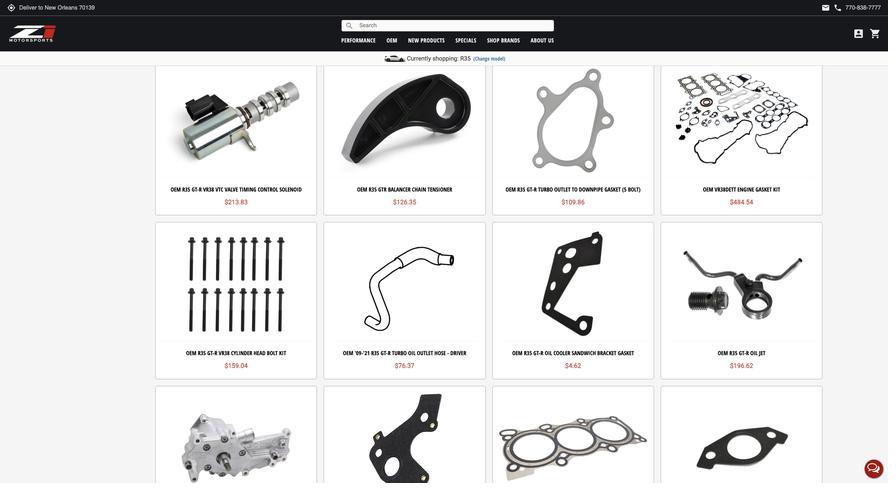 Task type: locate. For each thing, give the bounding box(es) containing it.
oem vr38dett engine gasket kit
[[703, 186, 780, 193]]

1 vertical spatial -
[[447, 349, 449, 357]]

oem for oem r35 gt-r oil cooler sandwich bracket gasket
[[512, 349, 522, 357]]

'09- for oem '09-'21 r35 gt-r turbo oil feed line - driver
[[190, 10, 198, 18]]

(5
[[622, 186, 627, 193]]

1 horizontal spatial driver
[[450, 349, 466, 357]]

new products
[[408, 36, 445, 44]]

bracket right sandwich
[[597, 349, 616, 357]]

oem
[[178, 10, 188, 18], [377, 10, 387, 18], [527, 10, 537, 18], [683, 10, 693, 18], [387, 36, 397, 44], [171, 186, 181, 193], [357, 186, 367, 193], [506, 186, 516, 193], [703, 186, 713, 193], [186, 349, 196, 357], [343, 349, 353, 357], [512, 349, 522, 357], [718, 349, 728, 357]]

1 vertical spatial gtr
[[378, 186, 387, 193]]

gt- for oem r35 gt-r oil cooler sandwich bracket gasket
[[533, 349, 541, 357]]

0 horizontal spatial bolt
[[267, 349, 278, 357]]

Search search field
[[354, 20, 554, 31]]

'09- for oem '09-'21 r35 gt-r turbo oil outlet hose - driver
[[355, 349, 363, 357]]

shopping_cart link
[[868, 28, 881, 39]]

bolt right head
[[267, 349, 278, 357]]

vr38 for oem r35 gt-r vr38 cylinder head bolt kit
[[219, 349, 230, 357]]

kit right engine
[[773, 186, 780, 193]]

- for hose
[[447, 349, 449, 357]]

phone link
[[834, 4, 881, 12]]

valve right vtc
[[225, 186, 238, 193]]

star
[[555, 23, 562, 30]]

turbo left 'to'
[[538, 186, 553, 193]]

r
[[223, 10, 226, 18], [405, 10, 408, 18], [711, 10, 714, 18], [199, 186, 202, 193], [534, 186, 537, 193], [214, 349, 217, 357], [388, 349, 391, 357], [541, 349, 543, 357], [746, 349, 749, 357]]

1 vertical spatial '21
[[363, 349, 370, 357]]

shop brands
[[487, 36, 520, 44]]

currently shopping: r35 (change model)
[[407, 55, 505, 62]]

valve right pcv
[[419, 10, 432, 18]]

shopping_cart
[[870, 28, 881, 39]]

oem for oem '09-'21 r35 gt-r turbo oil feed line - driver
[[178, 10, 188, 18]]

outlet left 'to'
[[554, 186, 570, 193]]

0 vertical spatial gtr
[[538, 10, 547, 18]]

vr38 up $159.04
[[219, 349, 230, 357]]

0 vertical spatial outlet
[[554, 186, 570, 193]]

0 vertical spatial driver
[[278, 10, 294, 18]]

0 horizontal spatial turbo
[[227, 10, 242, 18]]

outlet
[[554, 186, 570, 193], [417, 349, 433, 357]]

oem '09-'21 r35 gt-r turbo oil outlet hose - driver
[[343, 349, 466, 357]]

1 horizontal spatial '09-
[[355, 349, 363, 357]]

hose
[[434, 349, 446, 357]]

$213.83
[[225, 199, 248, 206]]

gt- for oem r35 gt-r vr38 vtc valve timing control solenoid
[[192, 186, 199, 193]]

1 vertical spatial driver
[[450, 349, 466, 357]]

0 vertical spatial '21
[[198, 10, 205, 18]]

0 horizontal spatial -
[[275, 10, 277, 18]]

oem r35 gt-r vr38 cylinder head bolt kit
[[186, 349, 286, 357]]

about us link
[[531, 36, 554, 44]]

gtr left balancer
[[378, 186, 387, 193]]

oil
[[243, 10, 251, 18], [408, 349, 416, 357], [545, 349, 552, 357], [750, 349, 758, 357]]

gt-
[[216, 10, 223, 18], [398, 10, 405, 18], [704, 10, 711, 18], [192, 186, 199, 193], [527, 186, 534, 193], [207, 349, 214, 357], [381, 349, 388, 357], [533, 349, 541, 357], [739, 349, 746, 357]]

1 horizontal spatial kit
[[773, 186, 780, 193]]

driver right hose
[[450, 349, 466, 357]]

specials
[[456, 36, 476, 44]]

tensioner
[[428, 186, 452, 193]]

'21
[[198, 10, 205, 18], [363, 349, 370, 357]]

oem for oem r35 gt-r vr38 cylinder head bolt kit
[[186, 349, 196, 357]]

turbo up $76.37
[[392, 349, 407, 357]]

1 vertical spatial bolt
[[267, 349, 278, 357]]

0 horizontal spatial vr38
[[203, 186, 214, 193]]

r35
[[206, 10, 214, 18], [389, 10, 397, 18], [695, 10, 703, 18], [460, 55, 471, 62], [182, 186, 190, 193], [369, 186, 377, 193], [517, 186, 525, 193], [198, 349, 206, 357], [371, 349, 379, 357], [524, 349, 532, 357], [729, 349, 738, 357]]

2 horizontal spatial valve
[[573, 10, 587, 18]]

mail phone
[[822, 4, 842, 12]]

- for line
[[275, 10, 277, 18]]

1 horizontal spatial vr38
[[219, 349, 230, 357]]

- right line
[[275, 10, 277, 18]]

1 vertical spatial vr38
[[203, 186, 214, 193]]

1 vertical spatial '09-
[[355, 349, 363, 357]]

0 horizontal spatial '09-
[[190, 10, 198, 18]]

$4.62
[[565, 362, 581, 370]]

0 horizontal spatial bracket
[[597, 349, 616, 357]]

oil left feed
[[243, 10, 251, 18]]

1 horizontal spatial outlet
[[554, 186, 570, 193]]

outlet left hose
[[417, 349, 433, 357]]

-
[[275, 10, 277, 18], [447, 349, 449, 357]]

kit right head
[[279, 349, 286, 357]]

'09-
[[190, 10, 198, 18], [355, 349, 363, 357]]

0 horizontal spatial outlet
[[417, 349, 433, 357]]

$196.62
[[730, 362, 753, 370]]

0 vertical spatial turbo
[[227, 10, 242, 18]]

gtr
[[538, 10, 547, 18], [378, 186, 387, 193]]

oem for oem vr38dett engine gasket kit
[[703, 186, 713, 193]]

$24.82
[[395, 35, 414, 42]]

0 vertical spatial kit
[[773, 186, 780, 193]]

bracket
[[769, 10, 788, 18], [597, 349, 616, 357]]

valve
[[419, 10, 432, 18], [573, 10, 587, 18], [225, 186, 238, 193]]

1 horizontal spatial valve
[[419, 10, 432, 18]]

1 horizontal spatial bolt
[[789, 10, 800, 18]]

r for oem r35 gt-r pcv valve
[[405, 10, 408, 18]]

pcv
[[409, 10, 418, 18]]

bolt
[[789, 10, 800, 18], [267, 349, 278, 357]]

valve left cover
[[573, 10, 587, 18]]

to
[[572, 186, 578, 193]]

0 horizontal spatial '21
[[198, 10, 205, 18]]

kit
[[773, 186, 780, 193], [279, 349, 286, 357]]

1 horizontal spatial gtr
[[538, 10, 547, 18]]

r35 for oem r35 gt-r pcv valve
[[389, 10, 397, 18]]

turbo
[[227, 10, 242, 18], [538, 186, 553, 193], [392, 349, 407, 357]]

account_box link
[[851, 28, 866, 39]]

$484.54
[[730, 199, 753, 206]]

1 vertical spatial turbo
[[538, 186, 553, 193]]

$159.04
[[225, 362, 248, 370]]

r for oem r35 gt-r vr38 cylinder head bolt kit
[[214, 349, 217, 357]]

- right hose
[[447, 349, 449, 357]]

mail link
[[822, 4, 830, 12]]

oem for oem gtr (r35) vr38 valve cover gasket
[[527, 10, 537, 18]]

0 vertical spatial -
[[275, 10, 277, 18]]

0 vertical spatial vr38
[[561, 10, 572, 18]]

r35 for oem r35 gt-r oil jet
[[729, 349, 738, 357]]

oem r35 gt-r pcv valve
[[377, 10, 432, 18]]

balancer
[[388, 186, 411, 193]]

2 vertical spatial vr38
[[219, 349, 230, 357]]

0 vertical spatial '09-
[[190, 10, 198, 18]]

0 vertical spatial bracket
[[769, 10, 788, 18]]

1 horizontal spatial '21
[[363, 349, 370, 357]]

gt- for oem r35 gt-r oil jet
[[739, 349, 746, 357]]

gasket
[[603, 10, 620, 18], [604, 186, 621, 193], [756, 186, 772, 193], [618, 349, 634, 357]]

bolt left mail "link"
[[789, 10, 800, 18]]

vr38 left vtc
[[203, 186, 214, 193]]

oem for oem r35 gtr balancer chain tensioner
[[357, 186, 367, 193]]

bolt)
[[628, 186, 641, 193]]

$76.37
[[395, 362, 414, 370]]

0 horizontal spatial driver
[[278, 10, 294, 18]]

oem for oem r35 gt-r transmission mount bracket bolt
[[683, 10, 693, 18]]

2 vertical spatial turbo
[[392, 349, 407, 357]]

vr38 right (r35)
[[561, 10, 572, 18]]

r for oem r35 gt-r vr38 vtc valve timing control solenoid
[[199, 186, 202, 193]]

turbo left feed
[[227, 10, 242, 18]]

driver right line
[[278, 10, 294, 18]]

vr38
[[561, 10, 572, 18], [203, 186, 214, 193], [219, 349, 230, 357]]

0 horizontal spatial gtr
[[378, 186, 387, 193]]

timing
[[239, 186, 256, 193]]

1 horizontal spatial -
[[447, 349, 449, 357]]

0 vertical spatial bolt
[[789, 10, 800, 18]]

1 horizontal spatial bracket
[[769, 10, 788, 18]]

gtr left (r35)
[[538, 10, 547, 18]]

driver
[[278, 10, 294, 18], [450, 349, 466, 357]]

0 horizontal spatial kit
[[279, 349, 286, 357]]

2 horizontal spatial vr38
[[561, 10, 572, 18]]

bracket right the "mount"
[[769, 10, 788, 18]]

turbo for oem '09-'21 r35 gt-r turbo oil outlet hose - driver
[[392, 349, 407, 357]]

oem for oem r35 gt-r pcv valve
[[377, 10, 387, 18]]

'21 for oem '09-'21 r35 gt-r turbo oil outlet hose - driver
[[363, 349, 370, 357]]

1 horizontal spatial turbo
[[392, 349, 407, 357]]



Task type: vqa. For each thing, say whether or not it's contained in the screenshot.
"nissan 240sx silvia zenki kouki s14 1995 1996 1997 1998 1999 ka24de ka24det sr20det rb26dett z1 motorsports" image
no



Task type: describe. For each thing, give the bounding box(es) containing it.
(r35)
[[548, 10, 560, 18]]

feed
[[252, 10, 262, 18]]

control
[[258, 186, 278, 193]]

vtc
[[215, 186, 223, 193]]

shop
[[487, 36, 500, 44]]

oem for oem '09-'21 r35 gt-r turbo oil outlet hose - driver
[[343, 349, 353, 357]]

head
[[254, 349, 265, 357]]

'21 for oem '09-'21 r35 gt-r turbo oil feed line - driver
[[198, 10, 205, 18]]

$109.86
[[562, 199, 585, 206]]

oem gtr (r35) vr38 valve cover gasket
[[527, 10, 620, 18]]

about
[[531, 36, 547, 44]]

cover
[[588, 10, 602, 18]]

r35 for oem r35 gt-r oil cooler sandwich bracket gasket
[[524, 349, 532, 357]]

r for oem r35 gt-r oil jet
[[746, 349, 749, 357]]

oem for oem link
[[387, 36, 397, 44]]

r for oem r35 gt-r transmission mount bracket bolt
[[711, 10, 714, 18]]

jet
[[759, 349, 765, 357]]

products
[[421, 36, 445, 44]]

new
[[408, 36, 419, 44]]

r35 for oem r35 gt-r vr38 cylinder head bolt kit
[[198, 349, 206, 357]]

r35 for oem r35 gt-r transmission mount bracket bolt
[[695, 10, 703, 18]]

vr38 for oem r35 gt-r vr38 vtc valve timing control solenoid
[[203, 186, 214, 193]]

(change model) link
[[473, 55, 505, 62]]

my_location
[[7, 4, 16, 12]]

new products link
[[408, 36, 445, 44]]

oem r35 gt-r transmission mount bracket bolt
[[683, 10, 800, 18]]

$126.35
[[393, 199, 416, 206]]

model)
[[491, 55, 505, 62]]

brands
[[501, 36, 520, 44]]

driver for oem '09-'21 r35 gt-r turbo oil outlet hose - driver
[[450, 349, 466, 357]]

oem r35 gt-r oil cooler sandwich bracket gasket
[[512, 349, 634, 357]]

downpipe
[[579, 186, 603, 193]]

bolt for head
[[267, 349, 278, 357]]

solenoid
[[279, 186, 302, 193]]

driver for oem '09-'21 r35 gt-r turbo oil feed line - driver
[[278, 10, 294, 18]]

about us
[[531, 36, 554, 44]]

currently
[[407, 55, 431, 62]]

bolt for bracket
[[789, 10, 800, 18]]

mount
[[751, 10, 768, 18]]

search
[[345, 21, 354, 30]]

r35 for oem r35 gt-r turbo outlet to downpipe gasket (5 bolt)
[[517, 186, 525, 193]]

gt- for oem r35 gt-r transmission mount bracket bolt
[[704, 10, 711, 18]]

oil left jet
[[750, 349, 758, 357]]

oil up $76.37
[[408, 349, 416, 357]]

oem r35 gtr balancer chain tensioner
[[357, 186, 452, 193]]

oem for oem r35 gt-r turbo outlet to downpipe gasket (5 bolt)
[[506, 186, 516, 193]]

oem r35 gt-r oil jet
[[718, 349, 765, 357]]

engine
[[737, 186, 754, 193]]

r for oem r35 gt-r turbo outlet to downpipe gasket (5 bolt)
[[534, 186, 537, 193]]

shopping:
[[432, 55, 459, 62]]

1 vertical spatial bracket
[[597, 349, 616, 357]]

gt- for oem r35 gt-r turbo outlet to downpipe gasket (5 bolt)
[[527, 186, 534, 193]]

mail
[[822, 4, 830, 12]]

chain
[[412, 186, 426, 193]]

r35 for oem r35 gt-r vr38 vtc valve timing control solenoid
[[182, 186, 190, 193]]

gt- for oem r35 gt-r pcv valve
[[398, 10, 405, 18]]

z1 motorsports logo image
[[9, 25, 57, 43]]

oem for oem r35 gt-r oil jet
[[718, 349, 728, 357]]

transmission
[[715, 10, 749, 18]]

performance link
[[341, 36, 376, 44]]

1 vertical spatial outlet
[[417, 349, 433, 357]]

r35 for oem r35 gtr balancer chain tensioner
[[369, 186, 377, 193]]

1 vertical spatial kit
[[279, 349, 286, 357]]

sandwich
[[572, 349, 596, 357]]

gt- for oem r35 gt-r vr38 cylinder head bolt kit
[[207, 349, 214, 357]]

oem r35 gt-r turbo outlet to downpipe gasket (5 bolt)
[[506, 186, 641, 193]]

2 horizontal spatial turbo
[[538, 186, 553, 193]]

turbo for oem '09-'21 r35 gt-r turbo oil feed line - driver
[[227, 10, 242, 18]]

oem link
[[387, 36, 397, 44]]

(change
[[473, 55, 490, 62]]

line
[[264, 10, 274, 18]]

oil left "cooler"
[[545, 349, 552, 357]]

cooler
[[554, 349, 570, 357]]

oem r35 gt-r vr38 vtc valve timing control solenoid
[[171, 186, 302, 193]]

phone
[[834, 4, 842, 12]]

specials link
[[456, 36, 476, 44]]

0 horizontal spatial valve
[[225, 186, 238, 193]]

oem '09-'21 r35 gt-r turbo oil feed line - driver
[[178, 10, 294, 18]]

performance
[[341, 36, 376, 44]]

r for oem r35 gt-r oil cooler sandwich bracket gasket
[[541, 349, 543, 357]]

shop brands link
[[487, 36, 520, 44]]

account_box
[[853, 28, 864, 39]]

us
[[548, 36, 554, 44]]

oem for oem r35 gt-r vr38 vtc valve timing control solenoid
[[171, 186, 181, 193]]

vr38dett
[[715, 186, 736, 193]]

cylinder
[[231, 349, 252, 357]]



